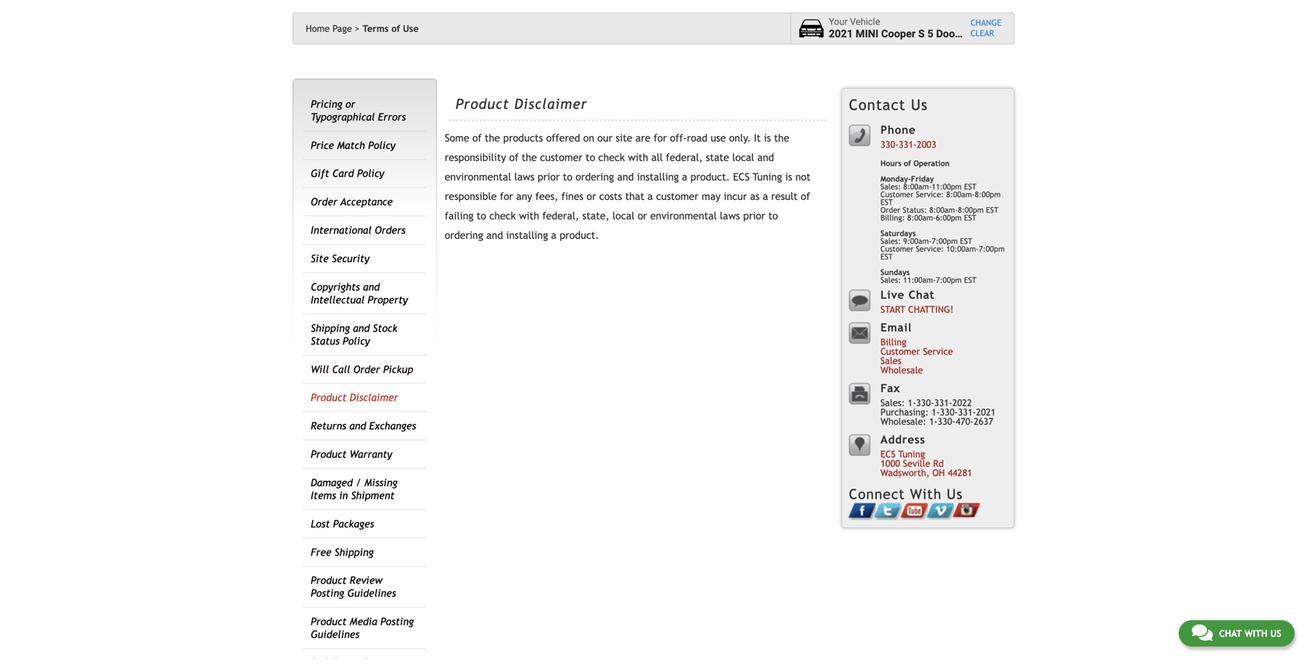 Task type: describe. For each thing, give the bounding box(es) containing it.
0 horizontal spatial check
[[490, 210, 516, 222]]

damaged / missing items in shipment link
[[311, 477, 398, 502]]

1 horizontal spatial 331-
[[935, 397, 953, 408]]

of down not
[[801, 190, 811, 202]]

terms of use
[[363, 23, 419, 34]]

shipment
[[351, 490, 395, 502]]

policy for price match policy
[[368, 139, 396, 151]]

1 horizontal spatial order
[[354, 363, 380, 375]]

cooper
[[882, 28, 916, 40]]

11:00pm
[[932, 182, 962, 191]]

will call order pickup link
[[311, 363, 413, 375]]

product warranty link
[[311, 448, 392, 461]]

copyrights and intellectual property
[[311, 281, 408, 306]]

pricing or typographical errors link
[[311, 98, 406, 123]]

product for product warranty link
[[311, 448, 347, 461]]

and up that
[[618, 171, 634, 183]]

your vehicle 2021 mini cooper s 5 door b46c
[[829, 16, 988, 40]]

sundays
[[881, 268, 910, 277]]

home page link
[[306, 23, 360, 34]]

state
[[706, 152, 730, 164]]

sales: inside fax sales: 1-330-331-2022 purchasing: 1-330-331-2021 wholesale: 1-330-470-2637
[[881, 397, 906, 408]]

road
[[687, 132, 708, 144]]

of down products
[[510, 152, 519, 164]]

2021 inside 'your vehicle 2021 mini cooper s 5 door b46c'
[[829, 28, 854, 40]]

1000
[[881, 458, 901, 469]]

failing
[[445, 210, 474, 222]]

gift
[[311, 168, 329, 180]]

product warranty
[[311, 448, 392, 461]]

phone
[[881, 123, 916, 136]]

1 vertical spatial 8:00pm
[[958, 205, 984, 214]]

2 vertical spatial or
[[638, 210, 648, 222]]

use
[[711, 132, 726, 144]]

of for some
[[473, 132, 482, 144]]

site
[[311, 253, 329, 265]]

our
[[598, 132, 613, 144]]

status
[[311, 335, 340, 347]]

free shipping link
[[311, 546, 374, 558]]

and down product disclaimer link
[[350, 420, 366, 432]]

a down off-
[[682, 171, 688, 183]]

costs
[[600, 190, 623, 202]]

free
[[311, 546, 332, 558]]

hours
[[881, 159, 902, 168]]

0 horizontal spatial order
[[311, 196, 338, 208]]

saturdays
[[881, 229, 916, 238]]

470-
[[956, 416, 974, 427]]

all
[[652, 152, 663, 164]]

331- inside phone 330-331-2003
[[899, 139, 917, 150]]

or inside pricing or typographical errors
[[346, 98, 355, 110]]

as
[[751, 190, 760, 202]]

shipping and stock status policy
[[311, 322, 398, 347]]

330- left the 2637 on the right of the page
[[940, 407, 959, 418]]

2 horizontal spatial with
[[1245, 628, 1268, 639]]

connect
[[849, 486, 906, 502]]

errors
[[378, 111, 406, 123]]

us for connect
[[947, 486, 963, 502]]

1 horizontal spatial local
[[733, 152, 755, 164]]

property
[[368, 294, 408, 306]]

lost packages link
[[311, 518, 374, 530]]

change
[[971, 18, 1002, 28]]

any
[[517, 190, 533, 202]]

2 service: from the top
[[916, 244, 944, 253]]

wadsworth,
[[881, 467, 930, 478]]

7:00pm right 9:00am-
[[979, 244, 1005, 253]]

1 horizontal spatial the
[[522, 152, 537, 164]]

will call order pickup
[[311, 363, 413, 375]]

2 sales: from the top
[[881, 237, 901, 246]]

responsible
[[445, 190, 497, 202]]

policy inside shipping and stock status policy
[[343, 335, 370, 347]]

a down fees,
[[551, 229, 557, 241]]

contact
[[849, 96, 906, 113]]

1 vertical spatial for
[[500, 190, 513, 202]]

2 horizontal spatial the
[[775, 132, 790, 144]]

call
[[332, 363, 350, 375]]

shipping and stock status policy link
[[311, 322, 398, 347]]

1- right "wholesale:"
[[930, 416, 938, 427]]

copyrights
[[311, 281, 360, 293]]

change link
[[971, 18, 1002, 28]]

damaged
[[311, 477, 353, 489]]

some of the products offered on our site are for off-road use only. it is the responsibility of the customer to check with all federal, state local and environmental laws prior to ordering and installing a product. ecs tuning is not responsible for any fees, fines or costs that a customer may incur as a result of failing to check with federal, state, local or environmental laws prior to ordering and installing a product.
[[445, 132, 811, 241]]

seville
[[903, 458, 931, 469]]

chat with us
[[1220, 628, 1282, 639]]

0 vertical spatial installing
[[637, 171, 679, 183]]

review
[[350, 575, 383, 587]]

1 customer from the top
[[881, 190, 914, 199]]

0 horizontal spatial environmental
[[445, 171, 512, 183]]

1 sales: from the top
[[881, 182, 901, 191]]

/
[[356, 477, 361, 489]]

orders
[[375, 224, 406, 236]]

0 vertical spatial prior
[[538, 171, 560, 183]]

1- left 2022
[[932, 407, 940, 418]]

may
[[702, 190, 721, 202]]

0 vertical spatial for
[[654, 132, 667, 144]]

product media posting guidelines
[[311, 616, 414, 641]]

ecs inside address ecs tuning 1000 seville rd wadsworth, oh 44281
[[881, 449, 896, 460]]

service
[[924, 346, 954, 357]]

posting for product review posting guidelines
[[311, 588, 344, 600]]

1 vertical spatial with
[[519, 210, 540, 222]]

product for product disclaimer link
[[311, 392, 347, 404]]

7:00pm down 6:00pm
[[932, 237, 958, 246]]

330- down 2022
[[938, 416, 956, 427]]

purchasing:
[[881, 407, 929, 418]]

international orders link
[[311, 224, 406, 236]]

use
[[403, 23, 419, 34]]

home page
[[306, 23, 352, 34]]

page
[[333, 23, 352, 34]]

address ecs tuning 1000 seville rd wadsworth, oh 44281
[[881, 433, 973, 478]]

0 horizontal spatial customer
[[540, 152, 583, 164]]

7:00pm down 10:00am-
[[936, 276, 962, 284]]

lost packages
[[311, 518, 374, 530]]

ecs inside some of the products offered on our site are for off-road use only. it is the responsibility of the customer to check with all federal, state local and environmental laws prior to ordering and installing a product. ecs tuning is not responsible for any fees, fines or costs that a customer may incur as a result of failing to check with federal, state, local or environmental laws prior to ordering and installing a product.
[[734, 171, 750, 183]]

0 vertical spatial is
[[764, 132, 771, 144]]

contact us
[[849, 96, 929, 113]]

card
[[333, 168, 354, 180]]

and inside shipping and stock status policy
[[353, 322, 370, 334]]

packages
[[333, 518, 374, 530]]

1 vertical spatial product.
[[560, 229, 600, 241]]

returns and exchanges
[[311, 420, 416, 432]]

customer inside email billing customer service sales wholesale
[[881, 346, 921, 357]]

rd
[[934, 458, 944, 469]]

returns and exchanges link
[[311, 420, 416, 432]]

1 horizontal spatial environmental
[[651, 210, 717, 222]]

items
[[311, 490, 336, 502]]

fax
[[881, 382, 901, 395]]

1 vertical spatial local
[[613, 210, 635, 222]]

0 vertical spatial disclaimer
[[515, 96, 588, 112]]

site security
[[311, 253, 370, 265]]

10:00am-
[[947, 244, 979, 253]]

email billing customer service sales wholesale
[[881, 321, 954, 375]]

0 vertical spatial 8:00pm
[[975, 190, 1001, 199]]



Task type: locate. For each thing, give the bounding box(es) containing it.
are
[[636, 132, 651, 144]]

with right the comments image
[[1245, 628, 1268, 639]]

and down it
[[758, 152, 775, 164]]

guidelines down media
[[311, 629, 360, 641]]

1 horizontal spatial is
[[786, 171, 793, 183]]

1 horizontal spatial installing
[[637, 171, 679, 183]]

8:00pm right 11:00pm
[[975, 190, 1001, 199]]

tuning inside some of the products offered on our site are for off-road use only. it is the responsibility of the customer to check with all federal, state local and environmental laws prior to ordering and installing a product. ecs tuning is not responsible for any fees, fines or costs that a customer may incur as a result of failing to check with federal, state, local or environmental laws prior to ordering and installing a product.
[[753, 171, 783, 183]]

or down that
[[638, 210, 648, 222]]

1 vertical spatial customer
[[881, 244, 914, 253]]

0 vertical spatial laws
[[515, 171, 535, 183]]

1 vertical spatial disclaimer
[[350, 392, 398, 404]]

a right that
[[648, 190, 653, 202]]

pricing or typographical errors
[[311, 98, 406, 123]]

sales
[[881, 355, 902, 366]]

2 vertical spatial us
[[1271, 628, 1282, 639]]

order left status:
[[881, 205, 901, 214]]

it
[[754, 132, 761, 144]]

for right are
[[654, 132, 667, 144]]

chat right the comments image
[[1220, 628, 1243, 639]]

1 vertical spatial us
[[947, 486, 963, 502]]

sales: down billing:
[[881, 237, 901, 246]]

ecs down address
[[881, 449, 896, 460]]

security
[[332, 253, 370, 265]]

for left any
[[500, 190, 513, 202]]

some
[[445, 132, 470, 144]]

1 horizontal spatial with
[[628, 152, 649, 164]]

1 horizontal spatial or
[[587, 190, 596, 202]]

tuning down address
[[899, 449, 926, 460]]

1 horizontal spatial disclaimer
[[515, 96, 588, 112]]

and inside copyrights and intellectual property
[[363, 281, 380, 293]]

0 vertical spatial with
[[628, 152, 649, 164]]

5
[[928, 28, 934, 40]]

0 horizontal spatial ordering
[[445, 229, 484, 241]]

posting down free
[[311, 588, 344, 600]]

disclaimer up offered
[[515, 96, 588, 112]]

1 vertical spatial or
[[587, 190, 596, 202]]

fines
[[562, 190, 584, 202]]

fax sales: 1-330-331-2022 purchasing: 1-330-331-2021 wholesale: 1-330-470-2637
[[881, 382, 996, 427]]

1 horizontal spatial federal,
[[666, 152, 703, 164]]

order acceptance
[[311, 196, 393, 208]]

1 horizontal spatial product.
[[691, 171, 730, 183]]

1 vertical spatial is
[[786, 171, 793, 183]]

posting right media
[[381, 616, 414, 628]]

1 vertical spatial policy
[[357, 168, 385, 180]]

8:00am- up 9:00am-
[[908, 213, 936, 222]]

1 horizontal spatial product disclaimer
[[456, 96, 588, 112]]

product inside product media posting guidelines
[[311, 616, 347, 628]]

and up property
[[363, 281, 380, 293]]

vehicle
[[851, 16, 881, 27]]

3 sales: from the top
[[881, 276, 901, 284]]

0 horizontal spatial tuning
[[753, 171, 783, 183]]

service: left 10:00am-
[[916, 244, 944, 253]]

0 horizontal spatial with
[[519, 210, 540, 222]]

product for product media posting guidelines link
[[311, 616, 347, 628]]

of for terms
[[392, 23, 400, 34]]

hours of operation monday-friday sales: 8:00am-11:00pm est customer service: 8:00am-8:00pm est order status: 8:00am-8:00pm est billing: 8:00am-6:00pm est saturdays sales: 9:00am-7:00pm est customer service: 10:00am-7:00pm est sundays sales: 11:00am-7:00pm est
[[881, 159, 1005, 284]]

1 horizontal spatial prior
[[744, 210, 766, 222]]

1 vertical spatial chat
[[1220, 628, 1243, 639]]

local down only.
[[733, 152, 755, 164]]

3 customer from the top
[[881, 346, 921, 357]]

to
[[586, 152, 596, 164], [563, 171, 573, 183], [477, 210, 487, 222], [769, 210, 778, 222]]

gift card policy link
[[311, 168, 385, 180]]

is
[[764, 132, 771, 144], [786, 171, 793, 183]]

and down responsible
[[487, 229, 503, 241]]

home
[[306, 23, 330, 34]]

installing down any
[[506, 229, 548, 241]]

guidelines down 'review'
[[347, 588, 396, 600]]

to up fines on the top left of page
[[563, 171, 573, 183]]

to down responsible
[[477, 210, 487, 222]]

product disclaimer down will call order pickup link
[[311, 392, 398, 404]]

1 horizontal spatial us
[[947, 486, 963, 502]]

0 horizontal spatial product disclaimer
[[311, 392, 398, 404]]

policy down errors
[[368, 139, 396, 151]]

missing
[[365, 477, 398, 489]]

330-331-2003 link
[[881, 139, 937, 150]]

us down 44281
[[947, 486, 963, 502]]

1 horizontal spatial customer
[[656, 190, 699, 202]]

prior up fees,
[[538, 171, 560, 183]]

330- down phone
[[881, 139, 899, 150]]

0 horizontal spatial chat
[[909, 288, 935, 301]]

ordering down failing
[[445, 229, 484, 241]]

acceptance
[[341, 196, 393, 208]]

1 vertical spatial guidelines
[[311, 629, 360, 641]]

0 vertical spatial product disclaimer
[[456, 96, 588, 112]]

check down "our"
[[599, 152, 625, 164]]

1 horizontal spatial for
[[654, 132, 667, 144]]

change clear
[[971, 18, 1002, 38]]

posting for product media posting guidelines
[[381, 616, 414, 628]]

0 horizontal spatial ecs
[[734, 171, 750, 183]]

federal, down fines on the top left of page
[[543, 210, 580, 222]]

the up responsibility
[[485, 132, 500, 144]]

product left media
[[311, 616, 347, 628]]

1 vertical spatial 2021
[[977, 407, 996, 418]]

in
[[339, 490, 348, 502]]

product down free
[[311, 575, 347, 587]]

ordering up costs
[[576, 171, 614, 183]]

laws down incur
[[720, 210, 741, 222]]

2 customer from the top
[[881, 244, 914, 253]]

price match policy
[[311, 139, 396, 151]]

1 horizontal spatial posting
[[381, 616, 414, 628]]

to down on
[[586, 152, 596, 164]]

responsibility
[[445, 152, 506, 164]]

2022
[[953, 397, 973, 408]]

friday
[[912, 174, 935, 183]]

0 vertical spatial local
[[733, 152, 755, 164]]

2021 right 470-
[[977, 407, 996, 418]]

1 vertical spatial tuning
[[899, 449, 926, 460]]

pricing
[[311, 98, 343, 110]]

8:00am- up status:
[[904, 182, 932, 191]]

billing:
[[881, 213, 906, 222]]

service:
[[916, 190, 944, 199], [916, 244, 944, 253]]

0 vertical spatial tuning
[[753, 171, 783, 183]]

phone 330-331-2003
[[881, 123, 937, 150]]

customer left may
[[656, 190, 699, 202]]

posting inside product media posting guidelines
[[381, 616, 414, 628]]

1 vertical spatial installing
[[506, 229, 548, 241]]

1 vertical spatial ordering
[[445, 229, 484, 241]]

of right hours at the top of the page
[[904, 159, 912, 168]]

customer service link
[[881, 346, 954, 357]]

sales: down fax
[[881, 397, 906, 408]]

only.
[[729, 132, 751, 144]]

wholesale link
[[881, 365, 924, 375]]

6:00pm
[[936, 213, 962, 222]]

products
[[503, 132, 543, 144]]

of inside hours of operation monday-friday sales: 8:00am-11:00pm est customer service: 8:00am-8:00pm est order status: 8:00am-8:00pm est billing: 8:00am-6:00pm est saturdays sales: 9:00am-7:00pm est customer service: 10:00am-7:00pm est sundays sales: 11:00am-7:00pm est
[[904, 159, 912, 168]]

0 vertical spatial environmental
[[445, 171, 512, 183]]

0 horizontal spatial posting
[[311, 588, 344, 600]]

intellectual
[[311, 294, 365, 306]]

1 vertical spatial environmental
[[651, 210, 717, 222]]

0 horizontal spatial product.
[[560, 229, 600, 241]]

chat inside live chat start chatting!
[[909, 288, 935, 301]]

2021 down your
[[829, 28, 854, 40]]

monday-
[[881, 174, 912, 183]]

1 vertical spatial federal,
[[543, 210, 580, 222]]

2021 inside fax sales: 1-330-331-2022 purchasing: 1-330-331-2021 wholesale: 1-330-470-2637
[[977, 407, 996, 418]]

local down that
[[613, 210, 635, 222]]

1 service: from the top
[[916, 190, 944, 199]]

0 vertical spatial federal,
[[666, 152, 703, 164]]

0 vertical spatial ecs
[[734, 171, 750, 183]]

shipping
[[311, 322, 350, 334], [335, 546, 374, 558]]

billing
[[881, 337, 907, 347]]

product for product review posting guidelines 'link'
[[311, 575, 347, 587]]

0 vertical spatial product.
[[691, 171, 730, 183]]

media
[[350, 616, 377, 628]]

0 horizontal spatial laws
[[515, 171, 535, 183]]

11:00am-
[[904, 276, 936, 284]]

that
[[626, 190, 645, 202]]

0 vertical spatial customer
[[881, 190, 914, 199]]

0 horizontal spatial for
[[500, 190, 513, 202]]

est
[[965, 182, 977, 191], [881, 198, 894, 207], [987, 205, 999, 214], [965, 213, 977, 222], [961, 237, 973, 246], [881, 252, 894, 261], [965, 276, 977, 284]]

product down returns
[[311, 448, 347, 461]]

tuning up the as
[[753, 171, 783, 183]]

of left use
[[392, 23, 400, 34]]

2021
[[829, 28, 854, 40], [977, 407, 996, 418]]

0 vertical spatial or
[[346, 98, 355, 110]]

chatting!
[[909, 304, 954, 315]]

your
[[829, 16, 848, 27]]

policy up will call order pickup link
[[343, 335, 370, 347]]

0 vertical spatial guidelines
[[347, 588, 396, 600]]

1 vertical spatial prior
[[744, 210, 766, 222]]

0 horizontal spatial prior
[[538, 171, 560, 183]]

exchanges
[[369, 420, 416, 432]]

prior down the as
[[744, 210, 766, 222]]

shipping inside shipping and stock status policy
[[311, 322, 350, 334]]

or right fines on the top left of page
[[587, 190, 596, 202]]

connect with us
[[849, 486, 963, 502]]

0 horizontal spatial is
[[764, 132, 771, 144]]

product inside product review posting guidelines
[[311, 575, 347, 587]]

guidelines for review
[[347, 588, 396, 600]]

2 horizontal spatial 331-
[[959, 407, 977, 418]]

the right it
[[775, 132, 790, 144]]

4 sales: from the top
[[881, 397, 906, 408]]

with left all
[[628, 152, 649, 164]]

match
[[337, 139, 365, 151]]

mini
[[856, 28, 879, 40]]

1 vertical spatial laws
[[720, 210, 741, 222]]

returns
[[311, 420, 347, 432]]

1 vertical spatial posting
[[381, 616, 414, 628]]

of for hours
[[904, 159, 912, 168]]

0 horizontal spatial us
[[912, 96, 929, 113]]

service: down friday
[[916, 190, 944, 199]]

0 vertical spatial service:
[[916, 190, 944, 199]]

gift card policy
[[311, 168, 385, 180]]

0 vertical spatial 2021
[[829, 28, 854, 40]]

2637
[[974, 416, 994, 427]]

1 vertical spatial ecs
[[881, 449, 896, 460]]

0 horizontal spatial federal,
[[543, 210, 580, 222]]

us for chat
[[1271, 628, 1282, 639]]

installing down all
[[637, 171, 679, 183]]

order inside hours of operation monday-friday sales: 8:00am-11:00pm est customer service: 8:00am-8:00pm est order status: 8:00am-8:00pm est billing: 8:00am-6:00pm est saturdays sales: 9:00am-7:00pm est customer service: 10:00am-7:00pm est sundays sales: 11:00am-7:00pm est
[[881, 205, 901, 214]]

product review posting guidelines
[[311, 575, 396, 600]]

8:00am- down 11:00pm
[[930, 205, 958, 214]]

product disclaimer up products
[[456, 96, 588, 112]]

product up returns
[[311, 392, 347, 404]]

customer
[[540, 152, 583, 164], [656, 190, 699, 202]]

0 horizontal spatial 331-
[[899, 139, 917, 150]]

ordering
[[576, 171, 614, 183], [445, 229, 484, 241]]

330- inside phone 330-331-2003
[[881, 139, 899, 150]]

2 horizontal spatial us
[[1271, 628, 1282, 639]]

shipping up status
[[311, 322, 350, 334]]

or up typographical
[[346, 98, 355, 110]]

2 vertical spatial customer
[[881, 346, 921, 357]]

sales: down hours at the top of the page
[[881, 182, 901, 191]]

free shipping
[[311, 546, 374, 558]]

order down gift
[[311, 196, 338, 208]]

clear
[[971, 28, 995, 38]]

1 vertical spatial shipping
[[335, 546, 374, 558]]

product review posting guidelines link
[[311, 575, 396, 600]]

330- up "wholesale:"
[[917, 397, 935, 408]]

1 horizontal spatial check
[[599, 152, 625, 164]]

ecs up incur
[[734, 171, 750, 183]]

product. down the state, on the top
[[560, 229, 600, 241]]

0 vertical spatial us
[[912, 96, 929, 113]]

off-
[[670, 132, 687, 144]]

0 vertical spatial customer
[[540, 152, 583, 164]]

policy right card
[[357, 168, 385, 180]]

and left stock
[[353, 322, 370, 334]]

guidelines inside product review posting guidelines
[[347, 588, 396, 600]]

guidelines for media
[[311, 629, 360, 641]]

2 horizontal spatial order
[[881, 205, 901, 214]]

typographical
[[311, 111, 375, 123]]

product media posting guidelines link
[[311, 616, 414, 641]]

us right the comments image
[[1271, 628, 1282, 639]]

1 vertical spatial product disclaimer
[[311, 392, 398, 404]]

environmental down responsibility
[[445, 171, 512, 183]]

international orders
[[311, 224, 406, 236]]

sales: up live in the right of the page
[[881, 276, 901, 284]]

guidelines inside product media posting guidelines
[[311, 629, 360, 641]]

product. up may
[[691, 171, 730, 183]]

comments image
[[1193, 624, 1214, 642]]

international
[[311, 224, 372, 236]]

fees,
[[536, 190, 559, 202]]

tuning inside address ecs tuning 1000 seville rd wadsworth, oh 44281
[[899, 449, 926, 460]]

0 vertical spatial check
[[599, 152, 625, 164]]

customer down offered
[[540, 152, 583, 164]]

0 vertical spatial policy
[[368, 139, 396, 151]]

0 vertical spatial ordering
[[576, 171, 614, 183]]

1 horizontal spatial chat
[[1220, 628, 1243, 639]]

order right call
[[354, 363, 380, 375]]

damaged / missing items in shipment
[[311, 477, 398, 502]]

the down products
[[522, 152, 537, 164]]

policy for gift card policy
[[357, 168, 385, 180]]

0 horizontal spatial disclaimer
[[350, 392, 398, 404]]

check down responsible
[[490, 210, 516, 222]]

is right it
[[764, 132, 771, 144]]

with down any
[[519, 210, 540, 222]]

1 horizontal spatial ecs
[[881, 449, 896, 460]]

oh
[[933, 467, 945, 478]]

a right the as
[[763, 190, 769, 202]]

product.
[[691, 171, 730, 183], [560, 229, 600, 241]]

0 horizontal spatial local
[[613, 210, 635, 222]]

to down result
[[769, 210, 778, 222]]

of
[[392, 23, 400, 34], [473, 132, 482, 144], [510, 152, 519, 164], [904, 159, 912, 168], [801, 190, 811, 202]]

posting inside product review posting guidelines
[[311, 588, 344, 600]]

operation
[[914, 159, 950, 168]]

is left not
[[786, 171, 793, 183]]

site security link
[[311, 253, 370, 265]]

tuning
[[753, 171, 783, 183], [899, 449, 926, 460]]

with
[[911, 486, 942, 502]]

of up responsibility
[[473, 132, 482, 144]]

9:00am-
[[904, 237, 932, 246]]

product up some
[[456, 96, 510, 112]]

8:00pm down 11:00pm
[[958, 205, 984, 214]]

0 horizontal spatial 2021
[[829, 28, 854, 40]]

2003
[[917, 139, 937, 150]]

and
[[758, 152, 775, 164], [618, 171, 634, 183], [487, 229, 503, 241], [363, 281, 380, 293], [353, 322, 370, 334], [350, 420, 366, 432]]

2 vertical spatial policy
[[343, 335, 370, 347]]

laws up any
[[515, 171, 535, 183]]

us up phone
[[912, 96, 929, 113]]

8:00am- up 6:00pm
[[947, 190, 975, 199]]

address
[[881, 433, 926, 446]]

chat down 11:00am-
[[909, 288, 935, 301]]

clear link
[[971, 28, 1002, 39]]

0 horizontal spatial or
[[346, 98, 355, 110]]

0 horizontal spatial the
[[485, 132, 500, 144]]

1- up "wholesale:"
[[908, 397, 917, 408]]

0 vertical spatial chat
[[909, 288, 935, 301]]



Task type: vqa. For each thing, say whether or not it's contained in the screenshot.
content,
no



